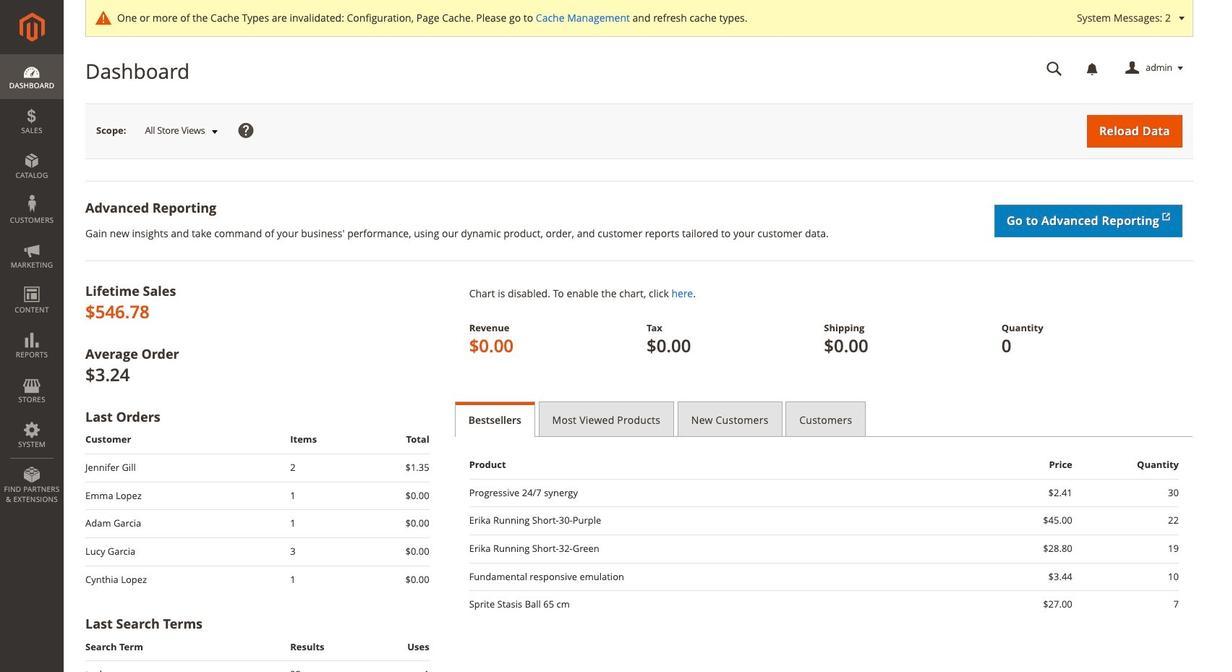 Task type: vqa. For each thing, say whether or not it's contained in the screenshot.
Menu Bar
yes



Task type: locate. For each thing, give the bounding box(es) containing it.
menu bar
[[0, 54, 64, 512]]

None text field
[[1037, 56, 1073, 81]]

tab list
[[455, 401, 1194, 437]]



Task type: describe. For each thing, give the bounding box(es) containing it.
magento admin panel image
[[19, 12, 44, 42]]



